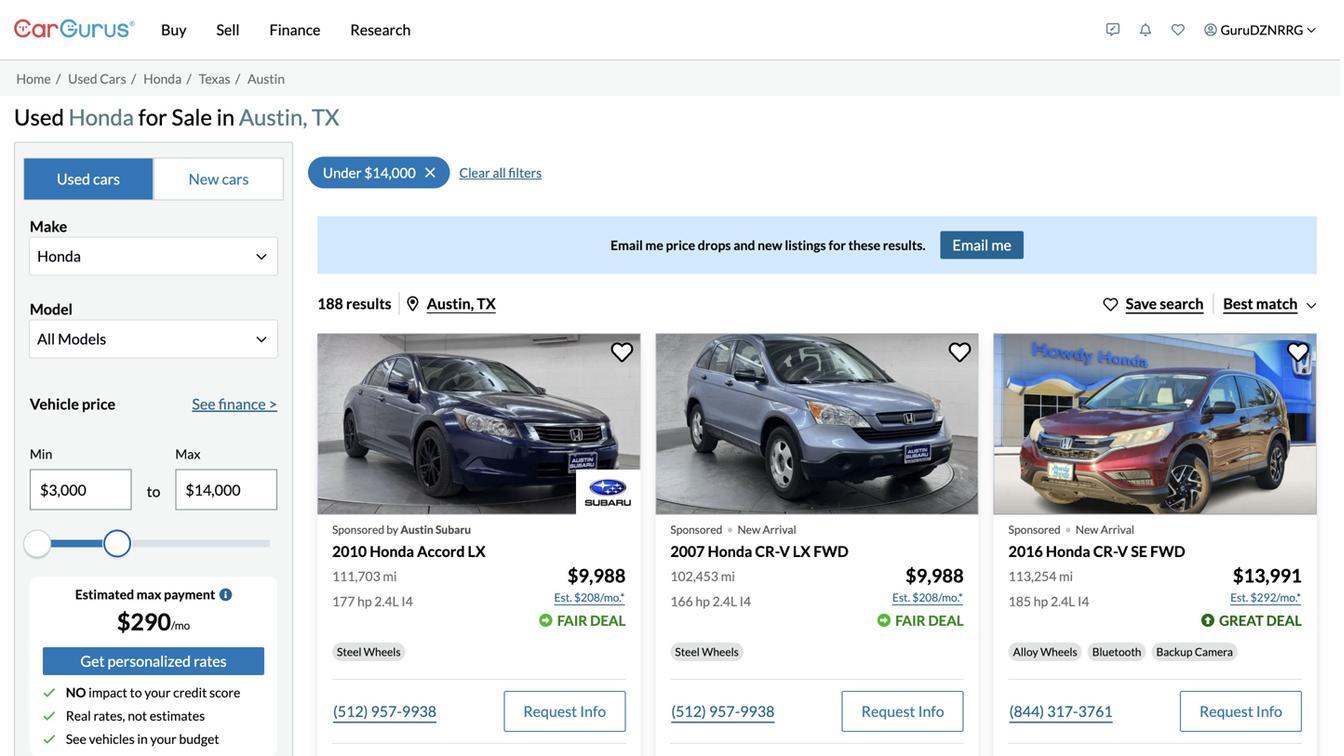 Task type: vqa. For each thing, say whether or not it's contained in the screenshot.
so
no



Task type: describe. For each thing, give the bounding box(es) containing it.
your for credit
[[144, 685, 171, 701]]

deal for 2007 honda cr-v lx fwd
[[928, 612, 964, 629]]

real
[[66, 708, 91, 724]]

(512) 957-9938 button for ·
[[670, 691, 776, 732]]

1 vertical spatial tx
[[477, 294, 496, 313]]

backup camera
[[1156, 645, 1233, 659]]

2007
[[670, 543, 705, 561]]

0 vertical spatial used
[[68, 71, 97, 86]]

me for email me
[[992, 236, 1012, 254]]

wheels for 2016
[[1040, 645, 1077, 659]]

email for email me price drops and new listings for these results.
[[611, 237, 643, 253]]

new cars
[[189, 170, 249, 188]]

est. $292/mo.* button
[[1230, 589, 1302, 607]]

1 vertical spatial in
[[137, 732, 148, 747]]

wheels for 2010
[[364, 645, 401, 659]]

request info for 2010 honda accord lx
[[523, 703, 606, 721]]

austin, tx
[[427, 294, 496, 313]]

real rates, not estimates
[[66, 708, 205, 724]]

no impact to your credit score
[[66, 685, 240, 701]]

model
[[30, 300, 73, 318]]

honda for 2016
[[1046, 543, 1090, 561]]

research button
[[335, 0, 426, 60]]

credit
[[173, 685, 207, 701]]

texas
[[199, 71, 230, 86]]

filters
[[509, 165, 542, 180]]

2.4l for 2010
[[374, 594, 399, 609]]

impact
[[89, 685, 127, 701]]

(844) 317-3761
[[1009, 703, 1113, 721]]

add a car review image
[[1107, 23, 1120, 36]]

user icon image
[[1204, 23, 1217, 36]]

$208/mo.* for ·
[[912, 591, 963, 604]]

(512) for ·
[[671, 703, 706, 721]]

steel wheels for ·
[[675, 645, 739, 659]]

(512) for by
[[333, 703, 368, 721]]

honda for /
[[143, 71, 182, 86]]

rates,
[[93, 708, 125, 724]]

188 results
[[317, 294, 391, 313]]

vehicle price
[[30, 395, 115, 413]]

0 vertical spatial to
[[147, 483, 160, 501]]

· for $13,991
[[1064, 512, 1072, 545]]

(844)
[[1009, 703, 1044, 721]]

score
[[209, 685, 240, 701]]

email for email me
[[953, 236, 989, 254]]

save
[[1126, 294, 1157, 313]]

177
[[332, 594, 355, 609]]

finance
[[218, 395, 266, 413]]

rates
[[194, 653, 227, 671]]

info for 2016 honda cr-v se fwd
[[1256, 703, 1283, 721]]

i4 for 2010
[[401, 594, 413, 609]]

$13,991 est. $292/mo.*
[[1231, 565, 1302, 604]]

see vehicles in your budget
[[66, 732, 219, 747]]

subaru
[[436, 523, 471, 537]]

request for 2016 honda cr-v se fwd
[[1200, 703, 1253, 721]]

used cars
[[57, 170, 120, 188]]

request for 2010 honda accord lx
[[523, 703, 577, 721]]

gurudznrrg
[[1221, 22, 1303, 38]]

0 horizontal spatial for
[[138, 104, 167, 130]]

used cars link
[[68, 71, 126, 86]]

used cars button
[[23, 158, 154, 200]]

new inside "new cars" button
[[189, 170, 219, 188]]

$290 /mo
[[117, 608, 190, 636]]

0 horizontal spatial tx
[[312, 104, 339, 130]]

1 horizontal spatial in
[[216, 104, 235, 130]]

alloy
[[1013, 645, 1038, 659]]

listings
[[785, 237, 826, 253]]

results.
[[883, 237, 926, 253]]

est. for 2016 honda cr-v se fwd
[[1231, 591, 1248, 604]]

cargurus logo homepage link image
[[14, 3, 135, 56]]

and
[[734, 237, 755, 253]]

(512) 957-9938 for by
[[333, 703, 437, 721]]

$14,000
[[364, 164, 416, 181]]

sell
[[216, 20, 240, 39]]

no
[[66, 685, 86, 701]]

cr- for $13,991
[[1093, 543, 1118, 561]]

clear all filters
[[459, 165, 542, 180]]

v for $13,991
[[1118, 543, 1128, 561]]

finance button
[[255, 0, 335, 60]]

1 horizontal spatial austin,
[[427, 294, 474, 313]]

4 / from the left
[[235, 71, 240, 86]]

personalized
[[108, 653, 191, 671]]

mi for 2010
[[383, 569, 397, 584]]

$290
[[117, 608, 171, 636]]

gurudznrrg menu item
[[1195, 4, 1326, 56]]

home link
[[16, 71, 51, 86]]

see finance >
[[192, 395, 277, 413]]

research
[[350, 20, 411, 39]]

new cars button
[[154, 158, 284, 200]]

camera
[[1195, 645, 1233, 659]]

buy
[[161, 20, 187, 39]]

request info for 2016 honda cr-v se fwd
[[1200, 703, 1283, 721]]

payment
[[164, 587, 215, 603]]

est. $208/mo.* button for austin subaru
[[553, 589, 626, 607]]

188
[[317, 294, 343, 313]]

max
[[175, 446, 201, 462]]

check image for see vehicles in your budget
[[43, 733, 56, 746]]

3 / from the left
[[187, 71, 191, 86]]

under
[[323, 164, 362, 181]]

hp for 2010
[[357, 594, 372, 609]]

basque red pearl ii 2016 honda cr-v se fwd suv / crossover front-wheel drive continuously variable transmission image
[[994, 333, 1317, 515]]

check image for real rates, not estimates
[[43, 710, 56, 723]]

honda down used cars link
[[68, 104, 134, 130]]

texas link
[[199, 71, 230, 86]]

957- for ·
[[709, 703, 740, 721]]

results
[[346, 294, 391, 313]]

buy button
[[146, 0, 201, 60]]

2016
[[1009, 543, 1043, 561]]

not
[[128, 708, 147, 724]]

steel for by
[[337, 645, 362, 659]]

0 vertical spatial austin,
[[239, 104, 307, 130]]

sponsored for 2010
[[332, 523, 384, 537]]

saved cars image
[[1172, 23, 1185, 36]]

cargurus logo homepage link link
[[14, 3, 135, 56]]

166
[[670, 594, 693, 609]]

sponsored for 2016
[[1009, 523, 1061, 537]]

102,453 mi 166 hp 2.4l i4
[[670, 569, 751, 609]]

se
[[1131, 543, 1148, 561]]

v for $9,988
[[779, 543, 790, 561]]

honda link
[[143, 71, 182, 86]]

info circle image
[[219, 589, 232, 602]]

under $14,000
[[323, 164, 416, 181]]

times image
[[425, 165, 435, 180]]



Task type: locate. For each thing, give the bounding box(es) containing it.
0 horizontal spatial email
[[611, 237, 643, 253]]

1 horizontal spatial deal
[[928, 612, 964, 629]]

0 horizontal spatial 957-
[[371, 703, 402, 721]]

menu bar containing buy
[[135, 0, 1097, 60]]

2 hp from the left
[[696, 594, 710, 609]]

2 $208/mo.* from the left
[[912, 591, 963, 604]]

map marker alt image
[[407, 296, 418, 311]]

/ right cars
[[131, 71, 136, 86]]

fwd inside sponsored · new arrival 2016 honda cr-v se fwd
[[1150, 543, 1185, 561]]

0 horizontal spatial fwd
[[814, 543, 849, 561]]

request for 2007 honda cr-v lx fwd
[[862, 703, 915, 721]]

1 check image from the top
[[43, 710, 56, 723]]

1 request from the left
[[523, 703, 577, 721]]

honda down by
[[370, 543, 414, 561]]

your up 'estimates'
[[144, 685, 171, 701]]

1 lx from the left
[[468, 543, 486, 561]]

mi right 113,254
[[1059, 569, 1073, 584]]

i4 right 166 at the bottom of page
[[740, 594, 751, 609]]

3 wheels from the left
[[1040, 645, 1077, 659]]

hp right "177"
[[357, 594, 372, 609]]

2 cars from the left
[[222, 170, 249, 188]]

wheels down 102,453 mi 166 hp 2.4l i4 at the bottom right
[[702, 645, 739, 659]]

see for see finance >
[[192, 395, 216, 413]]

fwd for $9,988
[[814, 543, 849, 561]]

2 info from the left
[[918, 703, 944, 721]]

see
[[192, 395, 216, 413], [66, 732, 86, 747]]

wheels down 111,703 mi 177 hp 2.4l i4
[[364, 645, 401, 659]]

0 horizontal spatial price
[[82, 395, 115, 413]]

0 horizontal spatial 9938
[[402, 703, 437, 721]]

0 vertical spatial your
[[144, 685, 171, 701]]

1 horizontal spatial hp
[[696, 594, 710, 609]]

2 (512) 957-9938 from the left
[[671, 703, 775, 721]]

3 2.4l from the left
[[1051, 594, 1075, 609]]

1 horizontal spatial fair
[[895, 612, 926, 629]]

1 9938 from the left
[[402, 703, 437, 721]]

0 horizontal spatial fair deal
[[557, 612, 626, 629]]

0 horizontal spatial v
[[779, 543, 790, 561]]

2 i4 from the left
[[740, 594, 751, 609]]

2 fair from the left
[[895, 612, 926, 629]]

sponsored inside sponsored · new arrival 2007 honda cr-v lx fwd
[[670, 523, 723, 537]]

in right sale
[[216, 104, 235, 130]]

for down home / used cars / honda / texas / austin
[[138, 104, 167, 130]]

fwd for $13,991
[[1150, 543, 1185, 561]]

chevron down image
[[1307, 25, 1316, 35]]

i4 for 2016
[[1078, 594, 1089, 609]]

1 horizontal spatial for
[[829, 237, 846, 253]]

wheels
[[364, 645, 401, 659], [702, 645, 739, 659], [1040, 645, 1077, 659]]

new up 102,453 mi 166 hp 2.4l i4 at the bottom right
[[738, 523, 761, 537]]

estimated max payment
[[75, 587, 215, 603]]

2 2.4l from the left
[[713, 594, 737, 609]]

open notifications image
[[1139, 23, 1152, 36]]

cars
[[100, 71, 126, 86]]

mi right 111,703
[[383, 569, 397, 584]]

belize blue pearl 2010 honda accord lx sedan front-wheel drive 5-speed automatic overdrive image
[[317, 333, 641, 515]]

2 arrival from the left
[[1101, 523, 1135, 537]]

mi inside the 113,254 mi 185 hp 2.4l i4
[[1059, 569, 1073, 584]]

max
[[137, 587, 161, 603]]

est. $208/mo.* button left 185
[[891, 589, 964, 607]]

957- for by
[[371, 703, 402, 721]]

arrival
[[763, 523, 796, 537], [1101, 523, 1135, 537]]

fwd inside sponsored · new arrival 2007 honda cr-v lx fwd
[[814, 543, 849, 561]]

new for $9,988
[[738, 523, 761, 537]]

request info
[[523, 703, 606, 721], [862, 703, 944, 721], [1200, 703, 1283, 721]]

email inside button
[[953, 236, 989, 254]]

2 horizontal spatial new
[[1076, 523, 1099, 537]]

(512) 957-9938 button for by
[[332, 691, 437, 732]]

clear all filters button
[[459, 161, 542, 184]]

/ left texas
[[187, 71, 191, 86]]

in down not
[[137, 732, 148, 747]]

· for $9,988
[[726, 512, 734, 545]]

fair for ·
[[895, 612, 926, 629]]

fair deal for austin subaru
[[557, 612, 626, 629]]

1 957- from the left
[[371, 703, 402, 721]]

backup
[[1156, 645, 1193, 659]]

get personalized rates
[[80, 653, 227, 671]]

cars for new cars
[[222, 170, 249, 188]]

fair deal for ·
[[895, 612, 964, 629]]

price left "drops"
[[666, 237, 695, 253]]

home / used cars / honda / texas / austin
[[16, 71, 285, 86]]

3 deal from the left
[[1266, 612, 1302, 629]]

1 horizontal spatial arrival
[[1101, 523, 1135, 537]]

2 v from the left
[[1118, 543, 1128, 561]]

sponsored
[[332, 523, 384, 537], [670, 523, 723, 537], [1009, 523, 1061, 537]]

new
[[758, 237, 782, 253]]

0 horizontal spatial new
[[189, 170, 219, 188]]

2 (512) 957-9938 button from the left
[[670, 691, 776, 732]]

1 horizontal spatial $208/mo.*
[[912, 591, 963, 604]]

2 horizontal spatial info
[[1256, 703, 1283, 721]]

blue 2007 honda cr-v lx fwd suv / crossover front-wheel drive 5-speed automatic overdrive image
[[656, 333, 979, 515]]

0 horizontal spatial (512) 957-9938
[[333, 703, 437, 721]]

me
[[992, 236, 1012, 254], [645, 237, 663, 253]]

2.4l for 2007
[[713, 594, 737, 609]]

2 957- from the left
[[709, 703, 740, 721]]

0 horizontal spatial 2.4l
[[374, 594, 399, 609]]

· right the 2016
[[1064, 512, 1072, 545]]

gurudznrrg menu
[[1097, 4, 1326, 56]]

deal
[[590, 612, 626, 629], [928, 612, 964, 629], [1266, 612, 1302, 629]]

1 arrival from the left
[[763, 523, 796, 537]]

mi for 2016
[[1059, 569, 1073, 584]]

honda for 2007
[[708, 543, 752, 561]]

arrival for $9,988
[[763, 523, 796, 537]]

mi for 2007
[[721, 569, 735, 584]]

/ right home
[[56, 71, 61, 86]]

i4 inside 102,453 mi 166 hp 2.4l i4
[[740, 594, 751, 609]]

your down 'estimates'
[[150, 732, 177, 747]]

make
[[30, 217, 67, 235]]

1 · from the left
[[726, 512, 734, 545]]

1 vertical spatial check image
[[43, 733, 56, 746]]

email right results.
[[953, 236, 989, 254]]

min
[[30, 446, 52, 462]]

9938 for austin subaru
[[402, 703, 437, 721]]

email left "drops"
[[611, 237, 643, 253]]

1 steel wheels from the left
[[337, 645, 401, 659]]

1 horizontal spatial est. $208/mo.* button
[[891, 589, 964, 607]]

0 horizontal spatial (512)
[[333, 703, 368, 721]]

/mo
[[171, 619, 190, 633]]

0 horizontal spatial steel wheels
[[337, 645, 401, 659]]

1 $9,988 from the left
[[568, 565, 626, 587]]

9938 for ·
[[740, 703, 775, 721]]

cars
[[93, 170, 120, 188], [222, 170, 249, 188]]

102,453
[[670, 569, 719, 584]]

deal for 2010 honda accord lx
[[590, 612, 626, 629]]

3 est. from the left
[[1231, 591, 1248, 604]]

3 mi from the left
[[1059, 569, 1073, 584]]

2 horizontal spatial hp
[[1034, 594, 1048, 609]]

2 / from the left
[[131, 71, 136, 86]]

2 sponsored from the left
[[670, 523, 723, 537]]

1 horizontal spatial 9938
[[740, 703, 775, 721]]

get
[[80, 653, 105, 671]]

hp right 166 at the bottom of page
[[696, 594, 710, 609]]

est.
[[554, 591, 572, 604], [892, 591, 910, 604], [1231, 591, 1248, 604]]

2 request info from the left
[[862, 703, 944, 721]]

2 wheels from the left
[[702, 645, 739, 659]]

drops
[[698, 237, 731, 253]]

2 horizontal spatial est.
[[1231, 591, 1248, 604]]

i4 right 185
[[1078, 594, 1089, 609]]

est. $208/mo.* button left 166 at the bottom of page
[[553, 589, 626, 607]]

arrival inside sponsored · new arrival 2007 honda cr-v lx fwd
[[763, 523, 796, 537]]

2 horizontal spatial request
[[1200, 703, 1253, 721]]

see left "finance"
[[192, 395, 216, 413]]

est. $208/mo.* button for ·
[[891, 589, 964, 607]]

austin
[[248, 71, 285, 86], [401, 523, 433, 537]]

v inside sponsored · new arrival 2016 honda cr-v se fwd
[[1118, 543, 1128, 561]]

0 vertical spatial austin
[[248, 71, 285, 86]]

tx right map marker alt image
[[477, 294, 496, 313]]

steel down "177"
[[337, 645, 362, 659]]

hp for 2016
[[1034, 594, 1048, 609]]

mi right 102,453
[[721, 569, 735, 584]]

0 horizontal spatial deal
[[590, 612, 626, 629]]

1 est. from the left
[[554, 591, 572, 604]]

honda for 2010
[[370, 543, 414, 561]]

2 $9,988 from the left
[[906, 565, 964, 587]]

1 horizontal spatial steel
[[675, 645, 700, 659]]

1 fwd from the left
[[814, 543, 849, 561]]

3 request info button from the left
[[1180, 691, 1302, 732]]

honda inside sponsored · new arrival 2016 honda cr-v se fwd
[[1046, 543, 1090, 561]]

0 horizontal spatial hp
[[357, 594, 372, 609]]

hp inside 111,703 mi 177 hp 2.4l i4
[[357, 594, 372, 609]]

by
[[387, 523, 398, 537]]

0 horizontal spatial arrival
[[763, 523, 796, 537]]

used for cars
[[57, 170, 90, 188]]

est. inside $13,991 est. $292/mo.*
[[1231, 591, 1248, 604]]

used
[[68, 71, 97, 86], [14, 104, 64, 130], [57, 170, 90, 188]]

2010
[[332, 543, 367, 561]]

3 request info from the left
[[1200, 703, 1283, 721]]

0 horizontal spatial est. $208/mo.* button
[[553, 589, 626, 607]]

2 request from the left
[[862, 703, 915, 721]]

1 hp from the left
[[357, 594, 372, 609]]

2.4l inside the 113,254 mi 185 hp 2.4l i4
[[1051, 594, 1075, 609]]

great deal
[[1219, 612, 1302, 629]]

1 horizontal spatial see
[[192, 395, 216, 413]]

1 horizontal spatial request info
[[862, 703, 944, 721]]

1 horizontal spatial (512)
[[671, 703, 706, 721]]

$292/mo.*
[[1251, 591, 1301, 604]]

0 horizontal spatial $208/mo.*
[[574, 591, 625, 604]]

/ right texas
[[235, 71, 240, 86]]

fair for austin subaru
[[557, 612, 587, 629]]

cr- right 2007
[[755, 543, 779, 561]]

fair deal
[[557, 612, 626, 629], [895, 612, 964, 629]]

search
[[1160, 294, 1204, 313]]

cr- inside sponsored · new arrival 2016 honda cr-v se fwd
[[1093, 543, 1118, 561]]

austin subaru image
[[576, 470, 641, 515]]

sponsored inside sponsored · new arrival 2016 honda cr-v se fwd
[[1009, 523, 1061, 537]]

i4 inside 111,703 mi 177 hp 2.4l i4
[[401, 594, 413, 609]]

request
[[523, 703, 577, 721], [862, 703, 915, 721], [1200, 703, 1253, 721]]

1 horizontal spatial v
[[1118, 543, 1128, 561]]

2 horizontal spatial 2.4l
[[1051, 594, 1075, 609]]

cr- for $9,988
[[755, 543, 779, 561]]

1 request info from the left
[[523, 703, 606, 721]]

used down home 'link'
[[14, 104, 64, 130]]

steel down 166 at the bottom of page
[[675, 645, 700, 659]]

mi inside 102,453 mi 166 hp 2.4l i4
[[721, 569, 735, 584]]

2 deal from the left
[[928, 612, 964, 629]]

957-
[[371, 703, 402, 721], [709, 703, 740, 721]]

317-
[[1047, 703, 1078, 721]]

to up real rates, not estimates
[[130, 685, 142, 701]]

email me
[[953, 236, 1012, 254]]

new inside sponsored · new arrival 2007 honda cr-v lx fwd
[[738, 523, 761, 537]]

1 deal from the left
[[590, 612, 626, 629]]

1 horizontal spatial (512) 957-9938
[[671, 703, 775, 721]]

1 vertical spatial your
[[150, 732, 177, 747]]

0 horizontal spatial to
[[130, 685, 142, 701]]

2 est. $208/mo.* button from the left
[[891, 589, 964, 607]]

i4 down sponsored by austin subaru 2010 honda accord lx
[[401, 594, 413, 609]]

· inside sponsored · new arrival 2007 honda cr-v lx fwd
[[726, 512, 734, 545]]

2 mi from the left
[[721, 569, 735, 584]]

1 vertical spatial austin,
[[427, 294, 474, 313]]

3 i4 from the left
[[1078, 594, 1089, 609]]

0 horizontal spatial austin
[[248, 71, 285, 86]]

$9,988 est. $208/mo.* for ·
[[892, 565, 964, 604]]

$9,988 for austin subaru
[[568, 565, 626, 587]]

hp for 2007
[[696, 594, 710, 609]]

2 cr- from the left
[[1093, 543, 1118, 561]]

austin, right map marker alt image
[[427, 294, 474, 313]]

i4 for 2007
[[740, 594, 751, 609]]

2 fwd from the left
[[1150, 543, 1185, 561]]

info for 2010 honda accord lx
[[580, 703, 606, 721]]

3 info from the left
[[1256, 703, 1283, 721]]

0 vertical spatial tx
[[312, 104, 339, 130]]

1 2.4l from the left
[[374, 594, 399, 609]]

3 sponsored from the left
[[1009, 523, 1061, 537]]

1 cr- from the left
[[755, 543, 779, 561]]

·
[[726, 512, 734, 545], [1064, 512, 1072, 545]]

sponsored · new arrival 2007 honda cr-v lx fwd
[[670, 512, 849, 561]]

1 fair from the left
[[557, 612, 587, 629]]

1 horizontal spatial 957-
[[709, 703, 740, 721]]

(512) 957-9938 button
[[332, 691, 437, 732], [670, 691, 776, 732]]

1 horizontal spatial $9,988
[[906, 565, 964, 587]]

1 est. $208/mo.* button from the left
[[553, 589, 626, 607]]

v inside sponsored · new arrival 2007 honda cr-v lx fwd
[[779, 543, 790, 561]]

$9,988 est. $208/mo.* for austin subaru
[[554, 565, 626, 604]]

save search
[[1126, 294, 1204, 313]]

price right vehicle
[[82, 395, 115, 413]]

sponsored · new arrival 2016 honda cr-v se fwd
[[1009, 512, 1185, 561]]

see down real
[[66, 732, 86, 747]]

austin,
[[239, 104, 307, 130], [427, 294, 474, 313]]

tx up under
[[312, 104, 339, 130]]

1 / from the left
[[56, 71, 61, 86]]

vehicles
[[89, 732, 135, 747]]

1 horizontal spatial request info button
[[842, 691, 964, 732]]

used for honda
[[14, 104, 64, 130]]

accord
[[417, 543, 465, 561]]

sponsored inside sponsored by austin subaru 2010 honda accord lx
[[332, 523, 384, 537]]

used left cars
[[68, 71, 97, 86]]

1 horizontal spatial price
[[666, 237, 695, 253]]

check image
[[43, 687, 56, 700]]

bluetooth
[[1092, 645, 1141, 659]]

1 horizontal spatial tx
[[477, 294, 496, 313]]

sponsored up 2010
[[332, 523, 384, 537]]

for left these
[[829, 237, 846, 253]]

$13,991
[[1233, 565, 1302, 587]]

honda inside sponsored by austin subaru 2010 honda accord lx
[[370, 543, 414, 561]]

1 horizontal spatial info
[[918, 703, 944, 721]]

1 request info button from the left
[[504, 691, 626, 732]]

1 info from the left
[[580, 703, 606, 721]]

austin inside sponsored by austin subaru 2010 honda accord lx
[[401, 523, 433, 537]]

info for 2007 honda cr-v lx fwd
[[918, 703, 944, 721]]

wheels for 2007
[[702, 645, 739, 659]]

1 horizontal spatial sponsored
[[670, 523, 723, 537]]

1 horizontal spatial cars
[[222, 170, 249, 188]]

i4
[[401, 594, 413, 609], [740, 594, 751, 609], [1078, 594, 1089, 609]]

i4 inside the 113,254 mi 185 hp 2.4l i4
[[1078, 594, 1089, 609]]

cr- left se
[[1093, 543, 1118, 561]]

2 est. from the left
[[892, 591, 910, 604]]

request info button
[[504, 691, 626, 732], [842, 691, 964, 732], [1180, 691, 1302, 732]]

wheels right alloy
[[1040, 645, 1077, 659]]

arrival inside sponsored · new arrival 2016 honda cr-v se fwd
[[1101, 523, 1135, 537]]

2.4l down 102,453
[[713, 594, 737, 609]]

0 horizontal spatial i4
[[401, 594, 413, 609]]

austin right texas link at left
[[248, 71, 285, 86]]

me for email me price drops and new listings for these results.
[[645, 237, 663, 253]]

2 $9,988 est. $208/mo.* from the left
[[892, 565, 964, 604]]

1 sponsored from the left
[[332, 523, 384, 537]]

request info for 2007 honda cr-v lx fwd
[[862, 703, 944, 721]]

steel wheels down 166 at the bottom of page
[[675, 645, 739, 659]]

$208/mo.* for austin subaru
[[574, 591, 625, 604]]

to left max text box
[[147, 483, 160, 501]]

see finance > link
[[192, 393, 277, 415]]

2 steel wheels from the left
[[675, 645, 739, 659]]

0 horizontal spatial mi
[[383, 569, 397, 584]]

1 horizontal spatial lx
[[793, 543, 811, 561]]

menu bar
[[135, 0, 1097, 60]]

request info button for 2010 honda accord lx
[[504, 691, 626, 732]]

hp inside the 113,254 mi 185 hp 2.4l i4
[[1034, 594, 1048, 609]]

0 horizontal spatial $9,988 est. $208/mo.*
[[554, 565, 626, 604]]

1 vertical spatial for
[[829, 237, 846, 253]]

sell button
[[201, 0, 255, 60]]

finance
[[269, 20, 321, 39]]

est. for 2007 honda cr-v lx fwd
[[892, 591, 910, 604]]

2.4l inside 102,453 mi 166 hp 2.4l i4
[[713, 594, 737, 609]]

1 horizontal spatial $9,988 est. $208/mo.*
[[892, 565, 964, 604]]

2 9938 from the left
[[740, 703, 775, 721]]

1 vertical spatial to
[[130, 685, 142, 701]]

vehicle
[[30, 395, 79, 413]]

2 horizontal spatial i4
[[1078, 594, 1089, 609]]

0 vertical spatial in
[[216, 104, 235, 130]]

deal for 2016 honda cr-v se fwd
[[1266, 612, 1302, 629]]

estimated
[[75, 587, 134, 603]]

request info button for 2016 honda cr-v se fwd
[[1180, 691, 1302, 732]]

est. for 2010 honda accord lx
[[554, 591, 572, 604]]

new for $13,991
[[1076, 523, 1099, 537]]

0 vertical spatial see
[[192, 395, 216, 413]]

1 fair deal from the left
[[557, 612, 626, 629]]

· inside sponsored · new arrival 2016 honda cr-v se fwd
[[1064, 512, 1072, 545]]

fair
[[557, 612, 587, 629], [895, 612, 926, 629]]

0 vertical spatial price
[[666, 237, 695, 253]]

$208/mo.* left 166 at the bottom of page
[[574, 591, 625, 604]]

budget
[[179, 732, 219, 747]]

2.4l down 113,254
[[1051, 594, 1075, 609]]

lx inside sponsored by austin subaru 2010 honda accord lx
[[468, 543, 486, 561]]

1 wheels from the left
[[364, 645, 401, 659]]

sponsored up the 2016
[[1009, 523, 1061, 537]]

honda up 102,453 mi 166 hp 2.4l i4 at the bottom right
[[708, 543, 752, 561]]

1 (512) 957-9938 from the left
[[333, 703, 437, 721]]

honda up the 113,254 mi 185 hp 2.4l i4
[[1046, 543, 1090, 561]]

austin, right sale
[[239, 104, 307, 130]]

hp inside 102,453 mi 166 hp 2.4l i4
[[696, 594, 710, 609]]

used up make
[[57, 170, 90, 188]]

(512) 957-9938 for ·
[[671, 703, 775, 721]]

1 horizontal spatial request
[[862, 703, 915, 721]]

1 vertical spatial used
[[14, 104, 64, 130]]

steel wheels for by
[[337, 645, 401, 659]]

me inside button
[[992, 236, 1012, 254]]

1 horizontal spatial austin
[[401, 523, 433, 537]]

1 horizontal spatial email
[[953, 236, 989, 254]]

3 hp from the left
[[1034, 594, 1048, 609]]

2.4l for 2016
[[1051, 594, 1075, 609]]

your for budget
[[150, 732, 177, 747]]

austin right by
[[401, 523, 433, 537]]

0 horizontal spatial cr-
[[755, 543, 779, 561]]

0 horizontal spatial wheels
[[364, 645, 401, 659]]

0 vertical spatial check image
[[43, 710, 56, 723]]

1 vertical spatial price
[[82, 395, 115, 413]]

used inside used cars button
[[57, 170, 90, 188]]

steel wheels
[[337, 645, 401, 659], [675, 645, 739, 659]]

0 horizontal spatial sponsored
[[332, 523, 384, 537]]

2 · from the left
[[1064, 512, 1072, 545]]

185
[[1009, 594, 1031, 609]]

2 fair deal from the left
[[895, 612, 964, 629]]

1 cars from the left
[[93, 170, 120, 188]]

3 request from the left
[[1200, 703, 1253, 721]]

1 vertical spatial see
[[66, 732, 86, 747]]

estimates
[[150, 708, 205, 724]]

1 (512) from the left
[[333, 703, 368, 721]]

0 horizontal spatial request info
[[523, 703, 606, 721]]

request info button for 2007 honda cr-v lx fwd
[[842, 691, 964, 732]]

1 horizontal spatial (512) 957-9938 button
[[670, 691, 776, 732]]

2 (512) from the left
[[671, 703, 706, 721]]

1 steel from the left
[[337, 645, 362, 659]]

1 horizontal spatial to
[[147, 483, 160, 501]]

get personalized rates button
[[43, 648, 264, 676]]

1 horizontal spatial ·
[[1064, 512, 1072, 545]]

1 horizontal spatial wheels
[[702, 645, 739, 659]]

1 horizontal spatial me
[[992, 236, 1012, 254]]

0 horizontal spatial me
[[645, 237, 663, 253]]

$9,988 for ·
[[906, 565, 964, 587]]

1 mi from the left
[[383, 569, 397, 584]]

2 lx from the left
[[793, 543, 811, 561]]

0 horizontal spatial lx
[[468, 543, 486, 561]]

2 check image from the top
[[43, 733, 56, 746]]

honda inside sponsored · new arrival 2007 honda cr-v lx fwd
[[708, 543, 752, 561]]

sponsored up 2007
[[670, 523, 723, 537]]

0 horizontal spatial request info button
[[504, 691, 626, 732]]

2 horizontal spatial request info
[[1200, 703, 1283, 721]]

austin, tx button
[[407, 294, 496, 313]]

honda up used honda for sale in austin, tx
[[143, 71, 182, 86]]

sale
[[172, 104, 212, 130]]

Max text field
[[176, 471, 276, 510]]

1 $9,988 est. $208/mo.* from the left
[[554, 565, 626, 604]]

1 horizontal spatial i4
[[740, 594, 751, 609]]

1 (512) 957-9938 button from the left
[[332, 691, 437, 732]]

to
[[147, 483, 160, 501], [130, 685, 142, 701]]

>
[[269, 395, 277, 413]]

0 horizontal spatial steel
[[337, 645, 362, 659]]

113,254
[[1009, 569, 1057, 584]]

0 horizontal spatial (512) 957-9938 button
[[332, 691, 437, 732]]

new down sale
[[189, 170, 219, 188]]

new inside sponsored · new arrival 2016 honda cr-v se fwd
[[1076, 523, 1099, 537]]

steel wheels down "177"
[[337, 645, 401, 659]]

hp right 185
[[1034, 594, 1048, 609]]

· right 2007
[[726, 512, 734, 545]]

111,703 mi 177 hp 2.4l i4
[[332, 569, 413, 609]]

3761
[[1078, 703, 1113, 721]]

1 horizontal spatial fair deal
[[895, 612, 964, 629]]

Min text field
[[31, 471, 131, 510]]

v
[[779, 543, 790, 561], [1118, 543, 1128, 561]]

email me button
[[941, 231, 1024, 259]]

see for see vehicles in your budget
[[66, 732, 86, 747]]

under $14,000 button
[[308, 157, 450, 188]]

all
[[493, 165, 506, 180]]

0 horizontal spatial see
[[66, 732, 86, 747]]

cars for used cars
[[93, 170, 120, 188]]

(512) 957-9938
[[333, 703, 437, 721], [671, 703, 775, 721]]

clear
[[459, 165, 490, 180]]

2 horizontal spatial sponsored
[[1009, 523, 1061, 537]]

check image
[[43, 710, 56, 723], [43, 733, 56, 746]]

$208/mo.* left 185
[[912, 591, 963, 604]]

113,254 mi 185 hp 2.4l i4
[[1009, 569, 1089, 609]]

sponsored for 2007
[[670, 523, 723, 537]]

arrival for $13,991
[[1101, 523, 1135, 537]]

0 horizontal spatial in
[[137, 732, 148, 747]]

2.4l
[[374, 594, 399, 609], [713, 594, 737, 609], [1051, 594, 1075, 609]]

1 v from the left
[[779, 543, 790, 561]]

0 horizontal spatial info
[[580, 703, 606, 721]]

lx inside sponsored · new arrival 2007 honda cr-v lx fwd
[[793, 543, 811, 561]]

2.4l inside 111,703 mi 177 hp 2.4l i4
[[374, 594, 399, 609]]

1 i4 from the left
[[401, 594, 413, 609]]

new up the 113,254 mi 185 hp 2.4l i4
[[1076, 523, 1099, 537]]

1 horizontal spatial steel wheels
[[675, 645, 739, 659]]

mi inside 111,703 mi 177 hp 2.4l i4
[[383, 569, 397, 584]]

cr- inside sponsored · new arrival 2007 honda cr-v lx fwd
[[755, 543, 779, 561]]

0 horizontal spatial ·
[[726, 512, 734, 545]]

1 $208/mo.* from the left
[[574, 591, 625, 604]]

gurudznrrg button
[[1195, 4, 1326, 56]]

2 steel from the left
[[675, 645, 700, 659]]

steel for ·
[[675, 645, 700, 659]]

new
[[189, 170, 219, 188], [738, 523, 761, 537], [1076, 523, 1099, 537]]

2.4l down 111,703
[[374, 594, 399, 609]]

2 request info button from the left
[[842, 691, 964, 732]]



